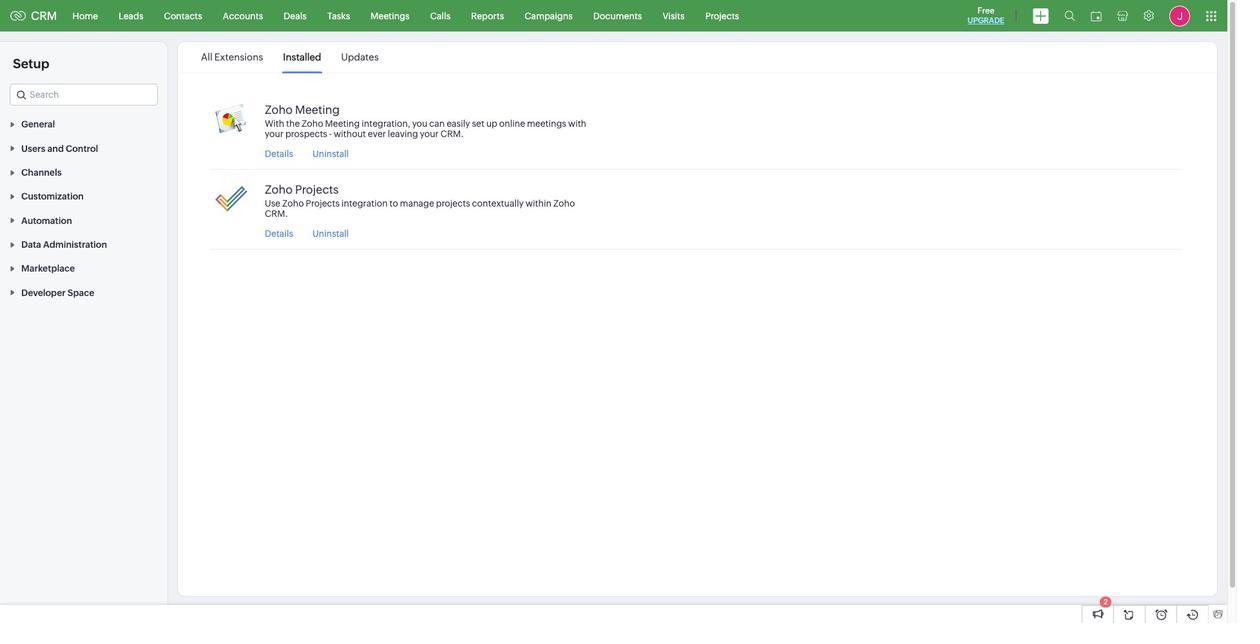 Task type: locate. For each thing, give the bounding box(es) containing it.
0 horizontal spatial crm.
[[265, 209, 288, 219]]

2 details from the top
[[265, 229, 293, 239]]

1 uninstall link from the top
[[313, 149, 349, 159]]

up
[[486, 119, 497, 129]]

-
[[329, 129, 332, 139]]

details link down the with
[[265, 149, 293, 159]]

0 horizontal spatial your
[[265, 129, 284, 139]]

None field
[[10, 84, 158, 106]]

uninstall link for meeting
[[313, 149, 349, 159]]

control
[[66, 143, 98, 154]]

documents link
[[583, 0, 652, 31]]

zoho meeting with the zoho meeting integration, you can easily set up online meetings with your prospects - without ever leaving your crm.
[[265, 103, 586, 139]]

you
[[412, 119, 428, 129]]

projects
[[705, 11, 739, 21], [295, 183, 339, 197], [306, 198, 340, 209]]

all
[[201, 52, 212, 63]]

uninstall link down integration
[[313, 229, 349, 239]]

your right leaving
[[420, 129, 439, 139]]

1 vertical spatial projects
[[295, 183, 339, 197]]

reports
[[471, 11, 504, 21]]

uninstall
[[313, 149, 349, 159], [313, 229, 349, 239]]

1 vertical spatial uninstall link
[[313, 229, 349, 239]]

1 horizontal spatial crm.
[[441, 129, 464, 139]]

details link down use
[[265, 229, 293, 239]]

updates link
[[341, 43, 379, 72]]

contacts
[[164, 11, 202, 21]]

meeting up prospects
[[295, 103, 340, 117]]

0 vertical spatial details link
[[265, 149, 293, 159]]

meetings
[[527, 119, 566, 129]]

general button
[[0, 112, 168, 136]]

2 details link from the top
[[265, 229, 293, 239]]

crm
[[31, 9, 57, 23]]

to
[[390, 198, 398, 209]]

zoho projects link
[[265, 183, 339, 198]]

crm. left set
[[441, 129, 464, 139]]

1 vertical spatial details
[[265, 229, 293, 239]]

and
[[47, 143, 64, 154]]

visits link
[[652, 0, 695, 31]]

zoho right the
[[302, 119, 323, 129]]

crm. down the zoho projects link
[[265, 209, 288, 219]]

calls link
[[420, 0, 461, 31]]

projects
[[436, 198, 470, 209]]

zoho
[[265, 103, 293, 117], [302, 119, 323, 129], [265, 183, 293, 197], [282, 198, 304, 209], [553, 198, 575, 209]]

details link
[[265, 149, 293, 159], [265, 229, 293, 239]]

upgrade
[[968, 16, 1005, 25]]

updates
[[341, 52, 379, 63]]

accounts link
[[213, 0, 273, 31]]

tasks link
[[317, 0, 360, 31]]

meetings
[[371, 11, 410, 21]]

channels button
[[0, 160, 168, 184]]

projects left integration
[[306, 198, 340, 209]]

leaving
[[388, 129, 418, 139]]

uninstall down -
[[313, 149, 349, 159]]

details down the with
[[265, 149, 293, 159]]

accounts
[[223, 11, 263, 21]]

2 uninstall from the top
[[313, 229, 349, 239]]

uninstall for projects
[[313, 229, 349, 239]]

manage
[[400, 198, 434, 209]]

zoho right use
[[282, 198, 304, 209]]

1 vertical spatial crm.
[[265, 209, 288, 219]]

uninstall link down -
[[313, 149, 349, 159]]

create menu element
[[1025, 0, 1057, 31]]

the
[[286, 119, 300, 129]]

data administration button
[[0, 232, 168, 257]]

2 uninstall link from the top
[[313, 229, 349, 239]]

marketplace button
[[0, 257, 168, 281]]

administration
[[43, 240, 107, 250]]

zoho projects use zoho projects integration to manage projects contextually within zoho crm.
[[265, 183, 575, 219]]

details for zoho meeting
[[265, 149, 293, 159]]

1 uninstall from the top
[[313, 149, 349, 159]]

details down use
[[265, 229, 293, 239]]

integration,
[[362, 119, 410, 129]]

projects right "visits"
[[705, 11, 739, 21]]

0 vertical spatial uninstall
[[313, 149, 349, 159]]

your
[[265, 129, 284, 139], [420, 129, 439, 139]]

installed link
[[283, 43, 321, 72]]

0 vertical spatial meeting
[[295, 103, 340, 117]]

meeting
[[295, 103, 340, 117], [325, 119, 360, 129]]

search element
[[1057, 0, 1083, 32]]

1 vertical spatial details link
[[265, 229, 293, 239]]

contextually
[[472, 198, 524, 209]]

uninstall link
[[313, 149, 349, 159], [313, 229, 349, 239]]

details link for zoho meeting
[[265, 149, 293, 159]]

1 details from the top
[[265, 149, 293, 159]]

1 details link from the top
[[265, 149, 293, 159]]

your left the
[[265, 129, 284, 139]]

free
[[978, 6, 995, 15]]

0 vertical spatial crm.
[[441, 129, 464, 139]]

1 vertical spatial uninstall
[[313, 229, 349, 239]]

without
[[334, 129, 366, 139]]

1 your from the left
[[265, 129, 284, 139]]

details
[[265, 149, 293, 159], [265, 229, 293, 239]]

all extensions
[[201, 52, 263, 63]]

calls
[[430, 11, 451, 21]]

projects down prospects
[[295, 183, 339, 197]]

0 vertical spatial details
[[265, 149, 293, 159]]

meeting left the ever
[[325, 119, 360, 129]]

set
[[472, 119, 484, 129]]

channels
[[21, 168, 62, 178]]

uninstall down integration
[[313, 229, 349, 239]]

space
[[68, 288, 94, 298]]

0 vertical spatial uninstall link
[[313, 149, 349, 159]]

Search text field
[[10, 84, 157, 105]]

profile image
[[1170, 5, 1190, 26]]

automation button
[[0, 208, 168, 232]]

crm.
[[441, 129, 464, 139], [265, 209, 288, 219]]

1 horizontal spatial your
[[420, 129, 439, 139]]



Task type: vqa. For each thing, say whether or not it's contained in the screenshot.
bottommost Details link
yes



Task type: describe. For each thing, give the bounding box(es) containing it.
developer space
[[21, 288, 94, 298]]

within
[[526, 198, 552, 209]]

zoho up the with
[[265, 103, 293, 117]]

search image
[[1065, 10, 1075, 21]]

projects link
[[695, 0, 750, 31]]

data
[[21, 240, 41, 250]]

marketplace
[[21, 264, 75, 274]]

ever
[[368, 129, 386, 139]]

users and control button
[[0, 136, 168, 160]]

create menu image
[[1033, 8, 1049, 24]]

automation
[[21, 216, 72, 226]]

extensions
[[214, 52, 263, 63]]

tasks
[[327, 11, 350, 21]]

developer
[[21, 288, 66, 298]]

users
[[21, 143, 45, 154]]

details for zoho projects
[[265, 229, 293, 239]]

deals
[[284, 11, 307, 21]]

data administration
[[21, 240, 107, 250]]

home link
[[62, 0, 108, 31]]

details link for zoho projects
[[265, 229, 293, 239]]

with
[[568, 119, 586, 129]]

leads link
[[108, 0, 154, 31]]

2 vertical spatial projects
[[306, 198, 340, 209]]

installed
[[283, 52, 321, 63]]

visits
[[663, 11, 685, 21]]

crm. inside zoho meeting with the zoho meeting integration, you can easily set up online meetings with your prospects - without ever leaving your crm.
[[441, 129, 464, 139]]

developer space button
[[0, 281, 168, 305]]

users and control
[[21, 143, 98, 154]]

calendar image
[[1091, 11, 1102, 21]]

2
[[1104, 599, 1108, 606]]

prospects
[[285, 129, 327, 139]]

can
[[429, 119, 445, 129]]

profile element
[[1162, 0, 1198, 31]]

all extensions link
[[201, 43, 263, 72]]

setup
[[13, 56, 49, 71]]

campaigns
[[525, 11, 573, 21]]

easily
[[447, 119, 470, 129]]

with
[[265, 119, 284, 129]]

crm link
[[10, 9, 57, 23]]

documents
[[593, 11, 642, 21]]

reports link
[[461, 0, 514, 31]]

customization
[[21, 192, 84, 202]]

zoho meeting link
[[265, 103, 340, 119]]

general
[[21, 119, 55, 130]]

1 vertical spatial meeting
[[325, 119, 360, 129]]

0 vertical spatial projects
[[705, 11, 739, 21]]

meetings link
[[360, 0, 420, 31]]

online
[[499, 119, 525, 129]]

customization button
[[0, 184, 168, 208]]

deals link
[[273, 0, 317, 31]]

zoho right within
[[553, 198, 575, 209]]

home
[[73, 11, 98, 21]]

uninstall link for projects
[[313, 229, 349, 239]]

free upgrade
[[968, 6, 1005, 25]]

contacts link
[[154, 0, 213, 31]]

crm. inside zoho projects use zoho projects integration to manage projects contextually within zoho crm.
[[265, 209, 288, 219]]

campaigns link
[[514, 0, 583, 31]]

use
[[265, 198, 280, 209]]

uninstall for meeting
[[313, 149, 349, 159]]

integration
[[341, 198, 388, 209]]

2 your from the left
[[420, 129, 439, 139]]

leads
[[119, 11, 143, 21]]

zoho up use
[[265, 183, 293, 197]]



